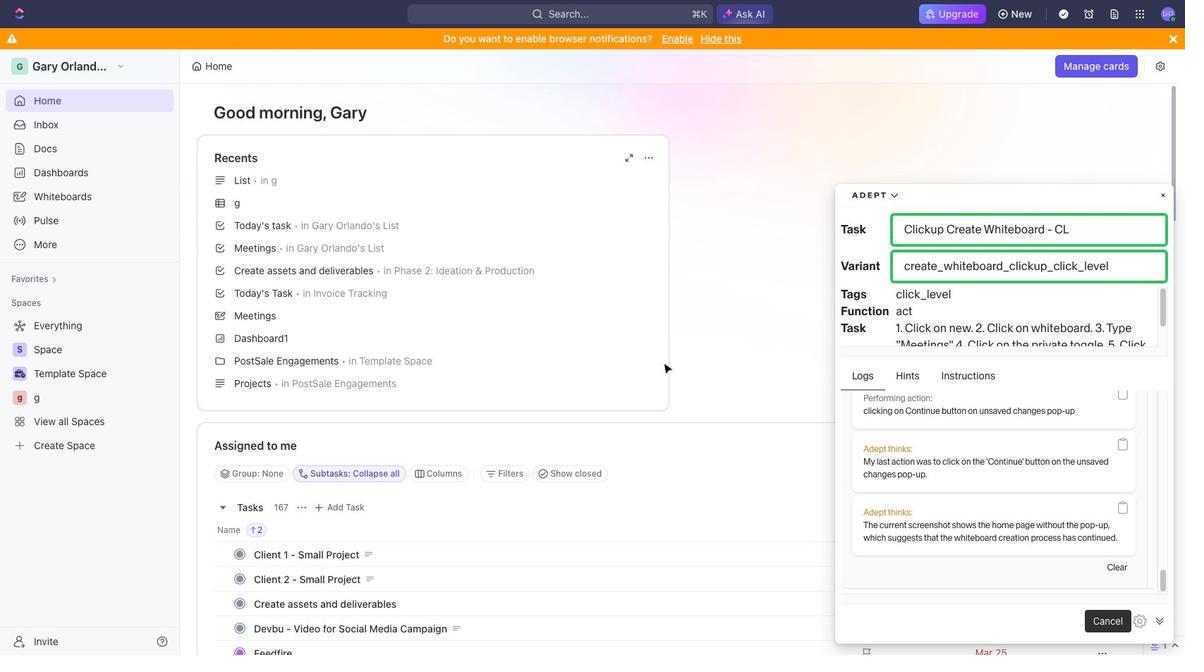 Task type: locate. For each thing, give the bounding box(es) containing it.
tree inside sidebar navigation
[[6, 315, 174, 457]]

g, , element
[[13, 391, 27, 405]]

tree
[[6, 315, 174, 457]]



Task type: describe. For each thing, give the bounding box(es) containing it.
gary orlando's workspace, , element
[[11, 58, 28, 75]]

space, , element
[[13, 343, 27, 357]]

Search tasks... text field
[[938, 463, 1079, 485]]

business time image
[[14, 370, 25, 378]]

sidebar navigation
[[0, 49, 183, 655]]



Task type: vqa. For each thing, say whether or not it's contained in the screenshot.
TREE within the Sidebar navigation
yes



